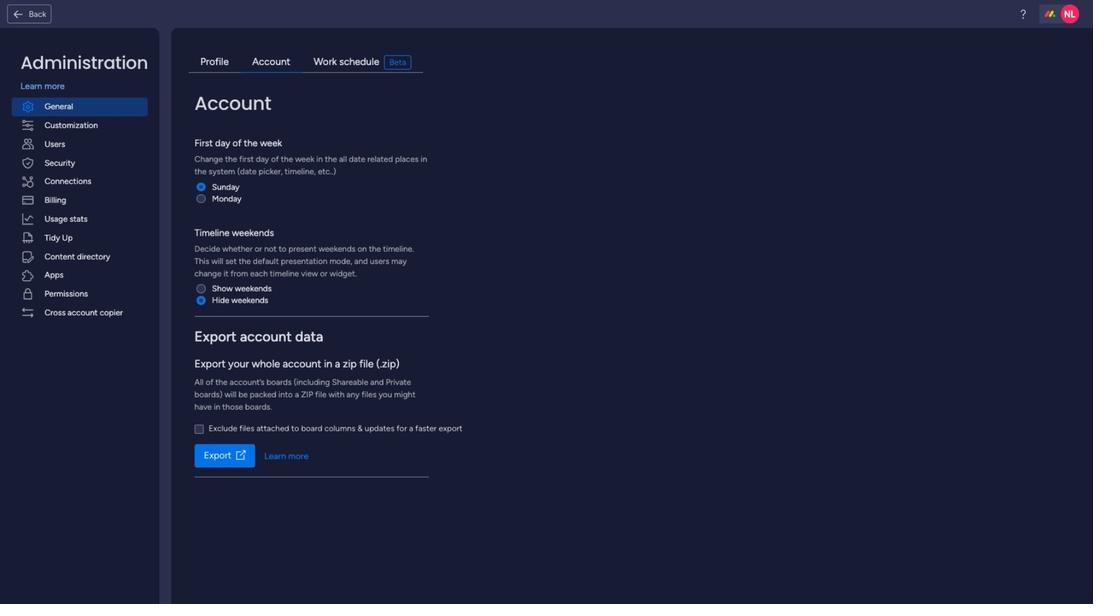 Task type: vqa. For each thing, say whether or not it's contained in the screenshot.
Back to workspace image
yes



Task type: describe. For each thing, give the bounding box(es) containing it.
noah lott image
[[1061, 5, 1080, 23]]

help image
[[1018, 8, 1029, 20]]

back to workspace image
[[12, 8, 24, 20]]



Task type: locate. For each thing, give the bounding box(es) containing it.
v2 export image
[[236, 451, 246, 461]]



